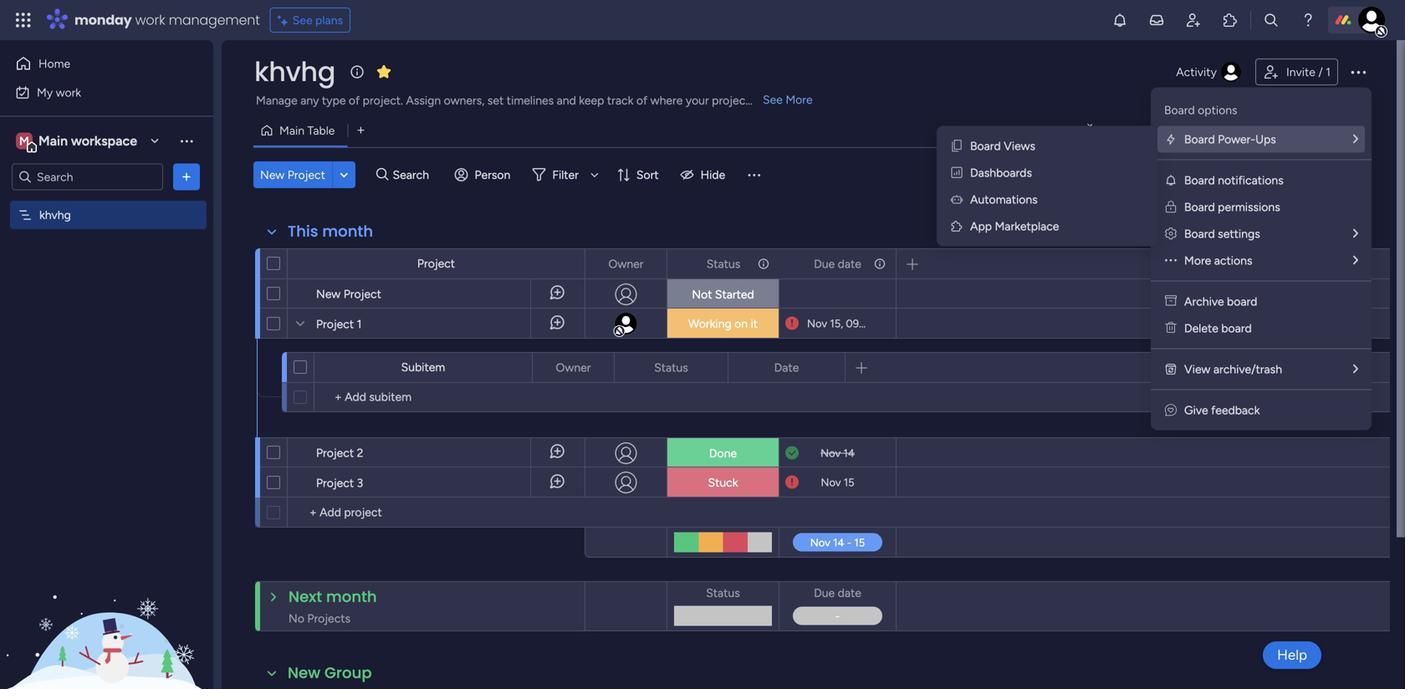 Task type: describe. For each thing, give the bounding box(es) containing it.
board for board views
[[970, 139, 1001, 153]]

main table
[[279, 123, 335, 138]]

see plans
[[292, 13, 343, 27]]

archive/trash
[[1213, 362, 1282, 376]]

invite / 1
[[1286, 65, 1331, 79]]

done
[[709, 446, 737, 460]]

filter
[[552, 168, 579, 182]]

assign
[[406, 93, 441, 107]]

nov for nov 14
[[821, 447, 841, 460]]

give feedback
[[1184, 403, 1260, 417]]

my work
[[37, 85, 81, 100]]

lottie animation image
[[0, 520, 213, 689]]

+ Add project text field
[[296, 503, 577, 523]]

1 inside button
[[1326, 65, 1331, 79]]

started
[[715, 287, 754, 302]]

work for my
[[56, 85, 81, 100]]

1 horizontal spatial options image
[[756, 250, 768, 278]]

notifications
[[1218, 173, 1284, 187]]

stuck
[[708, 475, 738, 490]]

project for project 1
[[316, 317, 354, 331]]

your
[[686, 93, 709, 107]]

new project button
[[253, 161, 332, 188]]

feedback
[[1211, 403, 1260, 417]]

set
[[488, 93, 504, 107]]

see for see plans
[[292, 13, 312, 27]]

hide button
[[674, 161, 735, 188]]

month for next month
[[326, 586, 377, 607]]

15,
[[830, 317, 843, 330]]

arrow down image
[[585, 165, 605, 185]]

14
[[843, 447, 855, 460]]

This month field
[[284, 221, 377, 243]]

nov 15, 09:00 am
[[807, 317, 895, 330]]

list arrow image for view archive/trash
[[1353, 363, 1358, 375]]

workspace selection element
[[16, 131, 140, 153]]

see more
[[763, 92, 813, 107]]

select product image
[[15, 12, 32, 28]]

table
[[307, 123, 335, 138]]

month for this month
[[322, 221, 373, 242]]

home
[[38, 56, 70, 71]]

workspace
[[71, 133, 137, 149]]

15
[[844, 476, 854, 489]]

power-
[[1218, 132, 1255, 146]]

inbox image
[[1148, 12, 1165, 28]]

khvhg list box
[[0, 197, 213, 455]]

0 vertical spatial more
[[786, 92, 813, 107]]

not started
[[692, 287, 754, 302]]

actions
[[1214, 253, 1252, 268]]

add view image
[[357, 124, 364, 137]]

menu image
[[745, 166, 762, 183]]

09:00
[[846, 317, 876, 330]]

app marketplace
[[970, 219, 1059, 233]]

collapse board header image
[[1354, 124, 1367, 137]]

nov 15
[[821, 476, 854, 489]]

board for board options
[[1164, 103, 1195, 117]]

invite / 1 button
[[1255, 59, 1338, 85]]

monday
[[74, 10, 132, 29]]

m
[[19, 134, 29, 148]]

1 vertical spatial status
[[654, 360, 688, 375]]

0 vertical spatial khvhg
[[254, 53, 335, 90]]

list arrow image for board power-ups
[[1353, 133, 1358, 145]]

1 of from the left
[[349, 93, 360, 107]]

board for board settings
[[1184, 227, 1215, 241]]

project for project 3
[[316, 476, 354, 490]]

v2 overview line image
[[951, 166, 962, 180]]

v2 views icon image
[[952, 139, 962, 153]]

1 vertical spatial new
[[316, 287, 341, 301]]

+ Add subitem text field
[[323, 387, 498, 407]]

main workspace
[[38, 133, 137, 149]]

gary orlando image
[[1358, 7, 1385, 33]]

workspace image
[[16, 132, 33, 150]]

nov 14
[[821, 447, 855, 460]]

view archive/trash image
[[1164, 363, 1178, 376]]

sort button
[[610, 161, 669, 188]]

project
[[712, 93, 750, 107]]

project 2
[[316, 446, 363, 460]]

board for board notifications
[[1184, 173, 1215, 187]]

Next month field
[[284, 586, 381, 608]]

1 horizontal spatial owner field
[[604, 255, 648, 273]]

khvhg field
[[250, 53, 339, 90]]

subitem
[[401, 360, 445, 374]]

type
[[322, 93, 346, 107]]

v2 done deadline image
[[785, 445, 799, 461]]

2 vertical spatial status field
[[702, 584, 744, 602]]

and
[[557, 93, 576, 107]]

management
[[169, 10, 260, 29]]

search everything image
[[1263, 12, 1280, 28]]

column information image for due date
[[873, 257, 887, 271]]

not
[[692, 287, 712, 302]]

list arrow image for board settings
[[1353, 227, 1358, 240]]

help button
[[1263, 642, 1321, 669]]

0 vertical spatial status
[[706, 257, 740, 271]]

v2 delete line image
[[1165, 321, 1177, 335]]

view archive/trash
[[1184, 362, 1282, 376]]

help image
[[1300, 12, 1316, 28]]

stands.
[[753, 93, 790, 107]]

v2 overdue deadline image
[[785, 316, 799, 332]]

column information image for status
[[757, 257, 770, 271]]

board options
[[1164, 103, 1237, 117]]

manage any type of project. assign owners, set timelines and keep track of where your project stands.
[[256, 93, 790, 107]]

v2 user feedback image
[[1165, 403, 1177, 417]]

1 horizontal spatial owner
[[608, 257, 644, 271]]

1 vertical spatial new project
[[316, 287, 381, 301]]

2
[[357, 446, 363, 460]]

integrate
[[1103, 123, 1151, 138]]

views
[[1004, 139, 1036, 153]]

app marketplace image
[[950, 220, 964, 233]]

archive board
[[1184, 294, 1257, 309]]

this month
[[288, 221, 373, 242]]

board notifications image
[[1164, 174, 1178, 187]]

v2 overdue deadline image
[[785, 475, 799, 491]]

more dots image
[[1165, 253, 1177, 268]]

on
[[734, 317, 748, 331]]

marketplace
[[995, 219, 1059, 233]]

2 vertical spatial status
[[706, 586, 740, 600]]

project for project
[[417, 256, 455, 271]]

timelines
[[507, 93, 554, 107]]

new inside 'button'
[[260, 168, 285, 182]]

working on it
[[688, 317, 758, 331]]



Task type: locate. For each thing, give the bounding box(es) containing it.
new down main table button
[[260, 168, 285, 182]]

status field for options icon related to status
[[650, 358, 692, 377]]

settings
[[1218, 227, 1260, 241]]

options image
[[178, 169, 195, 185], [872, 250, 884, 278], [590, 353, 602, 382]]

0 vertical spatial work
[[135, 10, 165, 29]]

0 vertical spatial month
[[322, 221, 373, 242]]

board for delete board
[[1221, 321, 1252, 335]]

ups
[[1255, 132, 1276, 146]]

board views
[[970, 139, 1036, 153]]

1 vertical spatial month
[[326, 586, 377, 607]]

1
[[1326, 65, 1331, 79], [357, 317, 362, 331]]

see inside button
[[292, 13, 312, 27]]

0 horizontal spatial work
[[56, 85, 81, 100]]

work right my
[[56, 85, 81, 100]]

owners,
[[444, 93, 485, 107]]

new up project 1
[[316, 287, 341, 301]]

date
[[774, 360, 799, 375]]

permissions
[[1218, 200, 1280, 214]]

0 vertical spatial board
[[1227, 294, 1257, 309]]

1 vertical spatial 1
[[357, 317, 362, 331]]

board for board power-ups
[[1184, 132, 1215, 146]]

0 vertical spatial owner field
[[604, 255, 648, 273]]

khvhg inside list box
[[39, 208, 71, 222]]

1 horizontal spatial khvhg
[[254, 53, 335, 90]]

view
[[1184, 362, 1211, 376]]

board right dapulse admin menu 'icon'
[[1184, 227, 1215, 241]]

2 list arrow image from the top
[[1353, 227, 1358, 240]]

0 horizontal spatial options image
[[178, 169, 195, 185]]

1 horizontal spatial more
[[1184, 253, 1211, 268]]

option
[[0, 200, 213, 203]]

Date field
[[770, 358, 803, 377]]

app
[[970, 219, 992, 233]]

new group
[[288, 662, 372, 684]]

v2 permission outline image
[[1166, 200, 1176, 214]]

sort
[[636, 168, 659, 182]]

Due date field
[[810, 255, 866, 273], [810, 584, 866, 602]]

board permissions
[[1184, 200, 1280, 214]]

automate
[[1271, 123, 1323, 138]]

0 vertical spatial 1
[[1326, 65, 1331, 79]]

month right this
[[322, 221, 373, 242]]

any
[[300, 93, 319, 107]]

see left plans
[[292, 13, 312, 27]]

1 vertical spatial more
[[1184, 253, 1211, 268]]

nov left the 15,
[[807, 317, 827, 330]]

board up board power-ups image
[[1164, 103, 1195, 117]]

new project inside new project 'button'
[[260, 168, 325, 182]]

Search in workspace field
[[35, 167, 140, 187]]

1 vertical spatial work
[[56, 85, 81, 100]]

more
[[786, 92, 813, 107], [1184, 253, 1211, 268]]

dapulse integrations image
[[1084, 124, 1096, 137]]

1 vertical spatial owner
[[556, 360, 591, 375]]

dashboards
[[970, 166, 1032, 180]]

1 vertical spatial due date
[[814, 586, 861, 600]]

project inside 'button'
[[287, 168, 325, 182]]

more right project at right
[[786, 92, 813, 107]]

work inside button
[[56, 85, 81, 100]]

main inside button
[[279, 123, 304, 138]]

next month
[[289, 586, 377, 607]]

1 horizontal spatial column information image
[[873, 257, 887, 271]]

status
[[706, 257, 740, 271], [654, 360, 688, 375], [706, 586, 740, 600]]

monday work management
[[74, 10, 260, 29]]

2 due from the top
[[814, 586, 835, 600]]

new
[[260, 168, 285, 182], [316, 287, 341, 301], [288, 662, 321, 684]]

help
[[1277, 647, 1307, 664]]

nov for nov 15, 09:00 am
[[807, 317, 827, 330]]

filter button
[[526, 161, 605, 188]]

remove from favorites image
[[375, 63, 392, 80]]

main left table
[[279, 123, 304, 138]]

lottie animation element
[[0, 520, 213, 689]]

0 vertical spatial see
[[292, 13, 312, 27]]

month
[[322, 221, 373, 242], [326, 586, 377, 607]]

2 horizontal spatial options image
[[1348, 62, 1368, 82]]

autopilot image
[[1250, 119, 1264, 140]]

more right more dots icon
[[1184, 253, 1211, 268]]

board for board permissions
[[1184, 200, 1215, 214]]

this
[[288, 221, 318, 242]]

0 vertical spatial new
[[260, 168, 285, 182]]

board right board notifications image
[[1184, 173, 1215, 187]]

v2 search image
[[376, 165, 389, 184]]

due
[[814, 257, 835, 271], [814, 586, 835, 600]]

khvhg down search in workspace field
[[39, 208, 71, 222]]

project for project 2
[[316, 446, 354, 460]]

nov left 14 on the bottom right
[[821, 447, 841, 460]]

of right type
[[349, 93, 360, 107]]

month inside this month field
[[322, 221, 373, 242]]

0 horizontal spatial owner field
[[552, 358, 595, 377]]

0 vertical spatial new project
[[260, 168, 325, 182]]

angle down image
[[340, 169, 348, 181]]

next
[[289, 586, 322, 607]]

new inside field
[[288, 662, 321, 684]]

show board description image
[[347, 64, 367, 80]]

see
[[292, 13, 312, 27], [763, 92, 783, 107]]

delete board
[[1184, 321, 1252, 335]]

menu containing board options
[[1151, 87, 1372, 430]]

3 list arrow image from the top
[[1353, 254, 1358, 266]]

project.
[[363, 93, 403, 107]]

project 3
[[316, 476, 363, 490]]

main inside workspace selection element
[[38, 133, 68, 149]]

main table button
[[253, 117, 347, 144]]

column information image up the it
[[757, 257, 770, 271]]

work
[[135, 10, 165, 29], [56, 85, 81, 100]]

board up delete board
[[1227, 294, 1257, 309]]

main for main workspace
[[38, 133, 68, 149]]

project 1
[[316, 317, 362, 331]]

options image for status
[[590, 353, 602, 382]]

0 vertical spatial due date
[[814, 257, 861, 271]]

2 due date field from the top
[[810, 584, 866, 602]]

home button
[[10, 50, 180, 77]]

new left group
[[288, 662, 321, 684]]

board down archive board
[[1221, 321, 1252, 335]]

invite
[[1286, 65, 1316, 79]]

nov left 15
[[821, 476, 841, 489]]

1 due date from the top
[[814, 257, 861, 271]]

column information image up am
[[873, 257, 887, 271]]

dapulse admin menu image
[[1165, 227, 1177, 241]]

1 vertical spatial options image
[[872, 250, 884, 278]]

1 vertical spatial due
[[814, 586, 835, 600]]

column information image
[[757, 257, 770, 271], [873, 257, 887, 271]]

board right board power-ups image
[[1184, 132, 1215, 146]]

1 vertical spatial owner field
[[552, 358, 595, 377]]

nov for nov 15
[[821, 476, 841, 489]]

2 horizontal spatial options image
[[872, 250, 884, 278]]

automations
[[970, 192, 1038, 207]]

1 horizontal spatial 1
[[1326, 65, 1331, 79]]

1 due date field from the top
[[810, 255, 866, 273]]

board settings
[[1184, 227, 1260, 241]]

see right project at right
[[763, 92, 783, 107]]

1 vertical spatial date
[[838, 586, 861, 600]]

person button
[[448, 161, 521, 188]]

2 column information image from the left
[[873, 257, 887, 271]]

person
[[475, 168, 510, 182]]

group
[[325, 662, 372, 684]]

notifications image
[[1112, 12, 1128, 28]]

Search field
[[389, 163, 439, 187]]

invite members image
[[1185, 12, 1202, 28]]

more actions
[[1184, 253, 1252, 268]]

1 vertical spatial board
[[1221, 321, 1252, 335]]

0 vertical spatial due date field
[[810, 255, 866, 273]]

1 vertical spatial due date field
[[810, 584, 866, 602]]

working
[[688, 317, 732, 331]]

1 horizontal spatial see
[[763, 92, 783, 107]]

archive
[[1184, 294, 1224, 309]]

board power-ups image
[[1164, 133, 1178, 146]]

it
[[751, 317, 758, 331]]

new project up project 1
[[316, 287, 381, 301]]

1 due from the top
[[814, 257, 835, 271]]

2 of from the left
[[636, 93, 647, 107]]

of right track
[[636, 93, 647, 107]]

1 horizontal spatial of
[[636, 93, 647, 107]]

list arrow image
[[1353, 133, 1358, 145], [1353, 227, 1358, 240], [1353, 254, 1358, 266], [1353, 363, 1358, 375]]

keep
[[579, 93, 604, 107]]

0 horizontal spatial see
[[292, 13, 312, 27]]

status field for options image to the middle
[[702, 255, 745, 273]]

2 vertical spatial new
[[288, 662, 321, 684]]

delete
[[1184, 321, 1219, 335]]

board
[[1227, 294, 1257, 309], [1221, 321, 1252, 335]]

4 list arrow image from the top
[[1353, 363, 1358, 375]]

main right workspace icon
[[38, 133, 68, 149]]

2 date from the top
[[838, 586, 861, 600]]

month inside next month field
[[326, 586, 377, 607]]

work right 'monday'
[[135, 10, 165, 29]]

see for see more
[[763, 92, 783, 107]]

hide
[[701, 168, 725, 182]]

new project
[[260, 168, 325, 182], [316, 287, 381, 301]]

main for main table
[[279, 123, 304, 138]]

list arrow image for more actions
[[1353, 254, 1358, 266]]

board right v2 permission outline icon
[[1184, 200, 1215, 214]]

menu
[[1151, 87, 1372, 430]]

0 vertical spatial options image
[[178, 169, 195, 185]]

workspace options image
[[178, 132, 195, 149]]

options image
[[1348, 62, 1368, 82], [643, 250, 655, 278], [756, 250, 768, 278]]

1 vertical spatial status field
[[650, 358, 692, 377]]

0 vertical spatial owner
[[608, 257, 644, 271]]

0 vertical spatial status field
[[702, 255, 745, 273]]

apps image
[[1222, 12, 1239, 28]]

track
[[607, 93, 633, 107]]

dapulse archived image
[[1165, 294, 1177, 309]]

1 list arrow image from the top
[[1353, 133, 1358, 145]]

1 vertical spatial see
[[763, 92, 783, 107]]

Status field
[[702, 255, 745, 273], [650, 358, 692, 377], [702, 584, 744, 602]]

0 horizontal spatial of
[[349, 93, 360, 107]]

1 horizontal spatial options image
[[590, 353, 602, 382]]

my
[[37, 85, 53, 100]]

0 horizontal spatial more
[[786, 92, 813, 107]]

0 horizontal spatial 1
[[357, 317, 362, 331]]

1 vertical spatial khvhg
[[39, 208, 71, 222]]

work for monday
[[135, 10, 165, 29]]

0 vertical spatial date
[[838, 257, 861, 271]]

khvhg up any
[[254, 53, 335, 90]]

see plans button
[[270, 8, 351, 33]]

plans
[[315, 13, 343, 27]]

board
[[1164, 103, 1195, 117], [1184, 132, 1215, 146], [970, 139, 1001, 153], [1184, 173, 1215, 187], [1184, 200, 1215, 214], [1184, 227, 1215, 241]]

1 date from the top
[[838, 257, 861, 271]]

0 horizontal spatial column information image
[[757, 257, 770, 271]]

options
[[1198, 103, 1237, 117]]

activity button
[[1169, 59, 1249, 85]]

2 due date from the top
[[814, 586, 861, 600]]

3
[[357, 476, 363, 490]]

0 horizontal spatial options image
[[643, 250, 655, 278]]

1 horizontal spatial work
[[135, 10, 165, 29]]

give
[[1184, 403, 1208, 417]]

board notifications
[[1184, 173, 1284, 187]]

1 horizontal spatial main
[[279, 123, 304, 138]]

0 vertical spatial due
[[814, 257, 835, 271]]

2 vertical spatial nov
[[821, 476, 841, 489]]

0 horizontal spatial khvhg
[[39, 208, 71, 222]]

v2 automations outline image
[[951, 192, 963, 207]]

where
[[650, 93, 683, 107]]

board right v2 views icon
[[970, 139, 1001, 153]]

1 vertical spatial nov
[[821, 447, 841, 460]]

0 vertical spatial nov
[[807, 317, 827, 330]]

options image for due date
[[872, 250, 884, 278]]

month right next
[[326, 586, 377, 607]]

my work button
[[10, 79, 180, 106]]

Owner field
[[604, 255, 648, 273], [552, 358, 595, 377]]

due date
[[814, 257, 861, 271], [814, 586, 861, 600]]

board for archive board
[[1227, 294, 1257, 309]]

1 column information image from the left
[[757, 257, 770, 271]]

khvhg
[[254, 53, 335, 90], [39, 208, 71, 222]]

0 horizontal spatial main
[[38, 133, 68, 149]]

project
[[287, 168, 325, 182], [417, 256, 455, 271], [344, 287, 381, 301], [316, 317, 354, 331], [316, 446, 354, 460], [316, 476, 354, 490]]

/
[[1318, 65, 1323, 79]]

new project down main table button
[[260, 168, 325, 182]]

New Group field
[[284, 662, 376, 684]]

0 horizontal spatial owner
[[556, 360, 591, 375]]

2 vertical spatial options image
[[590, 353, 602, 382]]



Task type: vqa. For each thing, say whether or not it's contained in the screenshot.
without a date / 0 items
no



